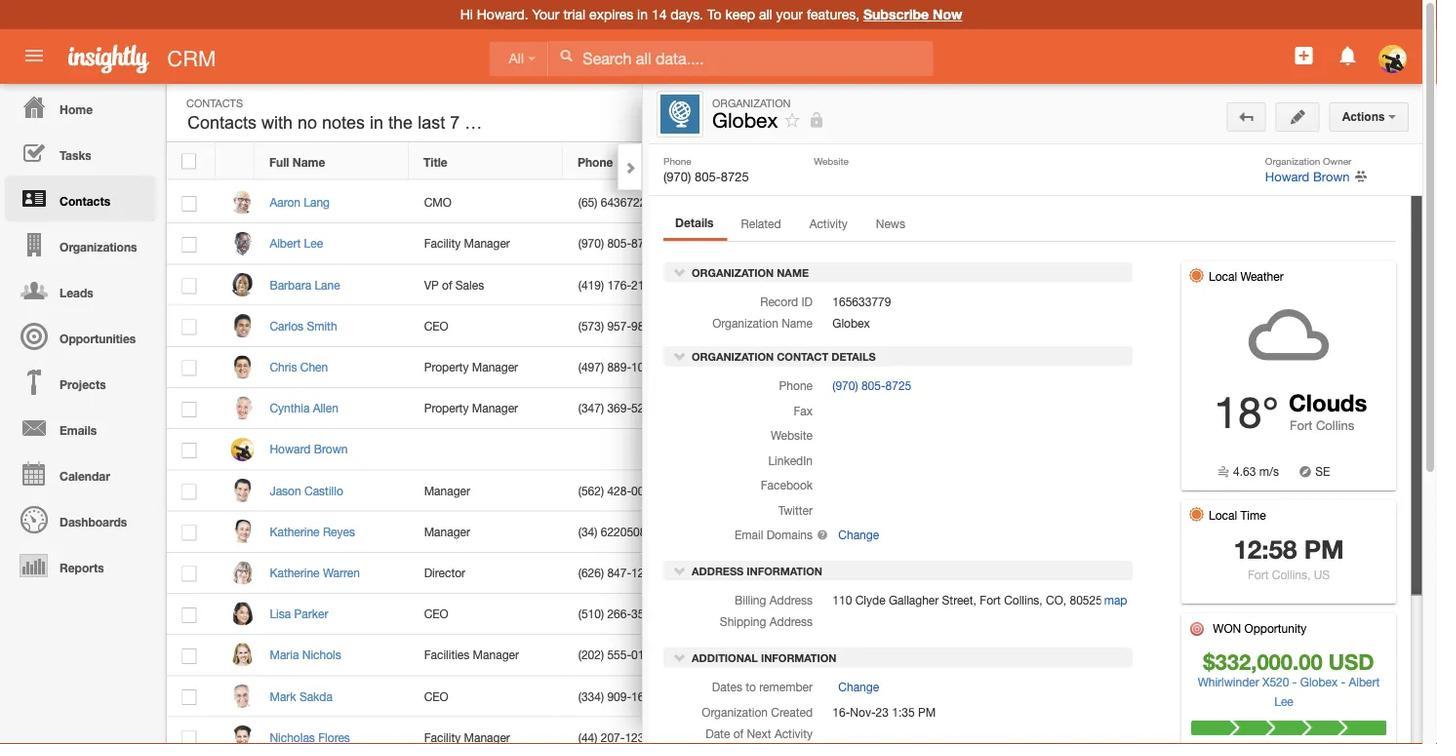 Task type: locate. For each thing, give the bounding box(es) containing it.
lee down lang
[[304, 237, 323, 250]]

1 change from the top
[[838, 528, 879, 542]]

in inside contacts contacts with no notes in the last 7 days
[[370, 113, 384, 133]]

new
[[1270, 105, 1294, 119]]

ceo for smith
[[424, 319, 449, 333]]

globex down 165633779
[[833, 317, 870, 330]]

nichols
[[302, 648, 341, 662]]

dashboards link
[[5, 497, 156, 542]]

1 horizontal spatial pm
[[1304, 534, 1344, 564]]

1 vertical spatial (970) 805-8725
[[833, 379, 911, 392]]

1 vertical spatial globex
[[833, 317, 870, 330]]

1 vertical spatial howard brown link
[[270, 443, 357, 456]]

chevron right image
[[623, 161, 637, 175]]

phone down 'organization' icon
[[663, 155, 691, 166]]

follow image for carlossmith@warbucks.com
[[1041, 318, 1060, 336]]

7 row from the top
[[167, 388, 1124, 429]]

(510) 266-3583
[[578, 607, 657, 621]]

(510) 266-3583 cell
[[563, 594, 718, 635]]

jcastillo@jakubowski.com cell
[[718, 471, 872, 512]]

1 local from the top
[[1209, 269, 1237, 283]]

$332,000.00 usd whirlwinder x520 - globex - albert lee
[[1198, 649, 1380, 708]]

manager cell up the director cell
[[409, 471, 563, 512]]

1 vertical spatial of
[[733, 727, 744, 741]]

days.
[[671, 6, 703, 22]]

0 vertical spatial brown
[[1313, 169, 1350, 184]]

1 horizontal spatial fort
[[1248, 568, 1269, 581]]

fort inside 12:58 pm fort collins, us
[[1248, 568, 1269, 581]]

address for shipping address
[[770, 615, 813, 629]]

name down id
[[782, 317, 813, 330]]

0 horizontal spatial of
[[442, 278, 452, 292]]

name right the full
[[292, 155, 325, 169]]

2 vertical spatial (970)
[[833, 379, 858, 392]]

1 katherine from the top
[[270, 525, 320, 539]]

2 property manager cell from the top
[[409, 388, 563, 429]]

1 horizontal spatial of
[[733, 727, 744, 741]]

0 horizontal spatial website
[[771, 429, 813, 442]]

0 horizontal spatial 23
[[876, 705, 889, 719]]

import for import / export
[[1137, 229, 1179, 242]]

1 property from the top
[[424, 360, 469, 374]]

howard brown inside row
[[270, 443, 348, 456]]

howard down organization owner
[[1265, 169, 1310, 184]]

row containing full name
[[167, 143, 1123, 180]]

(970)
[[663, 169, 691, 184], [578, 237, 604, 250], [833, 379, 858, 392]]

1 vertical spatial your
[[1137, 309, 1168, 322]]

1 horizontal spatial globex
[[833, 317, 870, 330]]

1 vertical spatial 16-
[[833, 705, 850, 719]]

1 vertical spatial in
[[370, 113, 384, 133]]

0 horizontal spatial fort
[[980, 594, 1001, 607]]

howard brown down organization owner
[[1265, 169, 1350, 184]]

follow image for albertlee@globex.com
[[1041, 235, 1060, 254]]

ceo down vp
[[424, 319, 449, 333]]

fax
[[794, 404, 813, 417]]

0 horizontal spatial export
[[1153, 285, 1188, 299]]

9 row from the top
[[167, 471, 1124, 512]]

property for chen
[[424, 360, 469, 374]]

(970) 805-8725 up (419) 176-2116
[[578, 237, 657, 250]]

ceo cell
[[409, 306, 563, 347], [409, 594, 563, 635], [409, 676, 563, 718]]

change link for email domains
[[833, 525, 879, 545]]

smartmerge contacts
[[1137, 177, 1276, 189]]

2 change link from the top
[[833, 678, 879, 697]]

(970) up (419)
[[578, 237, 604, 250]]

your left trial
[[532, 6, 560, 22]]

organization down record
[[712, 317, 778, 330]]

street,
[[942, 594, 977, 607]]

2 horizontal spatial 805-
[[861, 379, 885, 392]]

contact down 16-nov-23 import link
[[1137, 362, 1188, 375]]

0 horizontal spatial lee
[[304, 237, 323, 250]]

row containing howard brown
[[167, 429, 1124, 471]]

sample_data inside the mnichols@parkerandco.com sample_data
[[891, 650, 947, 661]]

1 vertical spatial import
[[1153, 258, 1188, 271]]

brown down owner
[[1313, 169, 1350, 184]]

fort right 'street,'
[[980, 594, 1001, 607]]

email domains
[[735, 528, 813, 542]]

map link
[[1104, 594, 1127, 607]]

1 vertical spatial albert
[[1349, 675, 1380, 689]]

facilities manager cell
[[409, 635, 563, 676]]

your left recent
[[1137, 309, 1168, 322]]

1 - from the left
[[1292, 675, 1297, 689]]

row containing chris chen
[[167, 347, 1124, 388]]

0 horizontal spatial albert
[[270, 237, 301, 250]]

manager inside facility manager cell
[[464, 237, 510, 250]]

2 - from the left
[[1341, 675, 1346, 689]]

0 horizontal spatial globex
[[712, 108, 778, 132]]

(34)
[[578, 525, 597, 539]]

notes down weather
[[1266, 285, 1297, 299]]

chevron down image right the 1294
[[673, 564, 687, 578]]

(334) 909-1658 cell
[[563, 676, 718, 718]]

details down phone (970) 805-8725
[[675, 216, 714, 229]]

2 local from the top
[[1209, 508, 1237, 522]]

barbara lane
[[270, 278, 340, 292]]

row containing barbara lane
[[167, 265, 1124, 306]]

0 horizontal spatial pm
[[918, 705, 936, 719]]

dashboards
[[60, 515, 127, 529]]

1 vertical spatial change
[[838, 681, 879, 694]]

calendar link
[[5, 451, 156, 497]]

jason castillo link
[[270, 484, 353, 497]]

export right /
[[1189, 229, 1233, 242]]

brown
[[1313, 169, 1350, 184], [314, 443, 348, 456]]

row containing jason castillo
[[167, 471, 1124, 512]]

1 manager cell from the top
[[409, 471, 563, 512]]

import / export
[[1137, 229, 1233, 242]]

ceo cell up facilities manager
[[409, 594, 563, 635]]

(202) 555-0153 cell
[[563, 635, 718, 676]]

0 horizontal spatial 8725
[[631, 237, 657, 250]]

(334)
[[578, 690, 604, 703]]

16- up contact tags
[[1153, 338, 1171, 351]]

3 chevron down image from the top
[[673, 564, 687, 578]]

follow image
[[1041, 194, 1060, 213], [1041, 441, 1060, 460], [1041, 606, 1060, 624]]

subscribe now link
[[863, 6, 962, 22]]

(970) 805-8725 link
[[833, 379, 911, 392]]

1 vertical spatial and
[[1242, 285, 1263, 299]]

tags
[[1191, 362, 1219, 375]]

1 vertical spatial website
[[771, 429, 813, 442]]

2 chevron down image from the top
[[673, 349, 687, 363]]

1 vertical spatial 805-
[[607, 237, 631, 250]]

ceo
[[424, 319, 449, 333], [424, 607, 449, 621], [424, 690, 449, 703]]

change link right domains
[[833, 525, 879, 545]]

0 vertical spatial property manager
[[424, 360, 518, 374]]

contacts up export contacts and notes link
[[1191, 258, 1238, 271]]

organization image
[[660, 95, 700, 134]]

1 vertical spatial (970)
[[578, 237, 604, 250]]

0 horizontal spatial in
[[370, 113, 384, 133]]

0 vertical spatial activity
[[809, 217, 848, 230]]

1 vertical spatial collins,
[[1004, 594, 1043, 607]]

8725 up the "related"
[[721, 169, 749, 184]]

(970) down 'chrisochen@kinggroup.com'
[[833, 379, 858, 392]]

0 vertical spatial 8725
[[721, 169, 749, 184]]

follow image for ben.nelson1980@gmail.com
[[1041, 441, 1060, 460]]

of
[[442, 278, 452, 292], [733, 727, 744, 741]]

2 property from the top
[[424, 401, 469, 415]]

0 vertical spatial pm
[[1304, 534, 1344, 564]]

brown down allen in the bottom of the page
[[314, 443, 348, 456]]

manager for (202) 555-0153
[[473, 648, 519, 662]]

follow image for jcastillo@jakubowski.com
[[1041, 482, 1060, 501]]

cell
[[872, 306, 1026, 347], [1075, 306, 1124, 347], [872, 388, 1026, 429], [1075, 388, 1124, 429], [409, 429, 563, 471], [563, 429, 718, 471], [872, 429, 1026, 471], [1075, 429, 1124, 471], [872, 471, 1026, 512], [1075, 471, 1124, 512], [872, 512, 1026, 553], [1075, 512, 1124, 553], [1075, 676, 1124, 718], [255, 718, 409, 744], [409, 718, 563, 744], [563, 718, 718, 744], [718, 718, 872, 744]]

organization created
[[702, 705, 813, 719]]

2 property manager from the top
[[424, 401, 518, 415]]

Search this list... text field
[[812, 98, 1031, 127]]

contact right new
[[1297, 105, 1340, 119]]

name down albertlee@globex.com cell
[[777, 266, 809, 279]]

local for local time
[[1209, 508, 1237, 522]]

import down imports
[[1213, 338, 1247, 351]]

ceo down facilities
[[424, 690, 449, 703]]

local left time
[[1209, 508, 1237, 522]]

collins, left the 'co,'
[[1004, 594, 1043, 607]]

2 manager cell from the top
[[409, 512, 563, 553]]

phone down 'chrisochen@kinggroup.com'
[[779, 379, 813, 392]]

1 column header from the left
[[871, 143, 1025, 180]]

1 ceo cell from the top
[[409, 306, 563, 347]]

nov- for import
[[1171, 338, 1197, 351]]

property manager cell
[[409, 347, 563, 388], [409, 388, 563, 429]]

imports
[[1218, 309, 1267, 322]]

sakda
[[299, 690, 333, 703]]

(970) 805-8725 cell
[[563, 224, 718, 265]]

import down /
[[1153, 258, 1188, 271]]

0 vertical spatial in
[[637, 6, 648, 22]]

castillo
[[304, 484, 343, 497]]

albertlee@globex.com cell
[[718, 224, 872, 265]]

1 vertical spatial nov-
[[850, 705, 876, 719]]

ceo for sakda
[[424, 690, 449, 703]]

(202)
[[578, 648, 604, 662]]

and up export contacts and notes
[[1242, 258, 1263, 271]]

pm up us
[[1304, 534, 1344, 564]]

ceo down 'director'
[[424, 607, 449, 621]]

805- up details link
[[695, 169, 721, 184]]

0 horizontal spatial howard brown
[[270, 443, 348, 456]]

0 vertical spatial ceo cell
[[409, 306, 563, 347]]

ben.nelson1980@gmail.com
[[733, 443, 880, 456]]

1 change link from the top
[[833, 525, 879, 545]]

16-nov-23 import link
[[1137, 338, 1247, 351]]

globex right x520
[[1300, 675, 1338, 689]]

805- for (970) 805-8725 link at the bottom of page
[[861, 379, 885, 392]]

110
[[833, 594, 852, 607]]

no tags link
[[1156, 421, 1199, 435]]

12 row from the top
[[167, 594, 1124, 635]]

ben.nelson1980@gmail.com cell
[[718, 429, 880, 471]]

1 property manager from the top
[[424, 360, 518, 374]]

activity down created
[[775, 727, 813, 741]]

no tags
[[1156, 421, 1199, 435]]

None checkbox
[[182, 196, 197, 212], [182, 278, 197, 294], [182, 319, 197, 335], [182, 443, 197, 459], [182, 484, 197, 500], [182, 608, 197, 623], [182, 690, 197, 706], [182, 196, 197, 212], [182, 278, 197, 294], [182, 319, 197, 335], [182, 443, 197, 459], [182, 484, 197, 500], [182, 608, 197, 623], [182, 690, 197, 706]]

contacts link
[[5, 176, 156, 221]]

organization up record
[[692, 266, 774, 279]]

of right vp
[[442, 278, 452, 292]]

lee inside $332,000.00 usd whirlwinder x520 - globex - albert lee
[[1274, 695, 1293, 708]]

10 row from the top
[[167, 512, 1124, 553]]

chevron down image right 2116
[[673, 266, 687, 279]]

1 vertical spatial notes
[[1266, 285, 1297, 299]]

(970) for (970) 805-8725 link at the bottom of page
[[833, 379, 858, 392]]

activity link
[[797, 211, 860, 240]]

notes for import contacts and notes
[[1266, 258, 1297, 271]]

manager cell
[[409, 471, 563, 512], [409, 512, 563, 553]]

2 horizontal spatial globex
[[1300, 675, 1338, 689]]

change for email domains
[[838, 528, 879, 542]]

2 vertical spatial 8725
[[885, 379, 911, 392]]

row
[[167, 143, 1123, 180], [167, 182, 1124, 224], [167, 224, 1124, 265], [167, 265, 1124, 306], [167, 306, 1124, 347], [167, 347, 1124, 388], [167, 388, 1124, 429], [167, 429, 1124, 471], [167, 471, 1124, 512], [167, 512, 1124, 553], [167, 553, 1124, 594], [167, 594, 1124, 635], [167, 635, 1124, 676], [167, 676, 1124, 718]]

row group
[[167, 182, 1124, 744]]

navigation
[[0, 84, 156, 588]]

howard brown for the topmost howard brown link
[[1265, 169, 1350, 184]]

805-
[[695, 169, 721, 184], [607, 237, 631, 250], [861, 379, 885, 392]]

m/s
[[1259, 465, 1279, 479]]

fort down '12:58'
[[1248, 568, 1269, 581]]

1 ceo from the top
[[424, 319, 449, 333]]

row group containing aaron lang
[[167, 182, 1124, 744]]

in left the
[[370, 113, 384, 133]]

0 horizontal spatial -
[[1292, 675, 1297, 689]]

3 follow image from the top
[[1041, 606, 1060, 624]]

address for billing address
[[770, 594, 813, 607]]

0 vertical spatial website
[[814, 155, 849, 166]]

manager
[[464, 237, 510, 250], [472, 360, 518, 374], [472, 401, 518, 415], [424, 484, 470, 497], [424, 525, 470, 539], [473, 648, 519, 662]]

13 row from the top
[[167, 635, 1124, 676]]

1 horizontal spatial website
[[814, 155, 849, 166]]

8 row from the top
[[167, 429, 1124, 471]]

0032
[[631, 484, 657, 497]]

fort inside '18° clouds fort collins'
[[1290, 418, 1313, 433]]

of inside the vp of sales cell
[[442, 278, 452, 292]]

callen@ocair.com
[[733, 401, 824, 415]]

lee down x520
[[1274, 695, 1293, 708]]

1 vertical spatial follow image
[[1041, 441, 1060, 460]]

chevron down image for phone
[[673, 349, 687, 363]]

information up remember
[[761, 652, 837, 664]]

carlos smith
[[270, 319, 337, 333]]

contacts for contacts contacts with no notes in the last 7 days
[[187, 113, 257, 133]]

notes up export contacts and notes
[[1266, 258, 1297, 271]]

howard down cynthia
[[270, 443, 311, 456]]

5 row from the top
[[167, 306, 1124, 347]]

16- for 16-nov-23 1:35 pm
[[833, 705, 850, 719]]

collins
[[1316, 418, 1354, 433]]

howard brown down the "cynthia allen" link
[[270, 443, 348, 456]]

cmo
[[424, 196, 452, 209]]

1 horizontal spatial 805-
[[695, 169, 721, 184]]

8725 down (65) 64367228 cell
[[631, 237, 657, 250]]

1 follow image from the top
[[1041, 194, 1060, 213]]

428-
[[607, 484, 631, 497]]

0 vertical spatial 805-
[[695, 169, 721, 184]]

chevron down image
[[673, 266, 687, 279], [673, 349, 687, 363], [673, 564, 687, 578]]

2 change from the top
[[838, 681, 879, 694]]

tasks
[[60, 148, 91, 162]]

2 vertical spatial globex
[[1300, 675, 1338, 689]]

(573) 957-9840
[[578, 319, 657, 333]]

1 property manager cell from the top
[[409, 347, 563, 388]]

2 follow image from the top
[[1041, 441, 1060, 460]]

0 vertical spatial change link
[[833, 525, 879, 545]]

local up export contacts and notes
[[1209, 269, 1237, 283]]

8725 inside the (970) 805-8725 cell
[[631, 237, 657, 250]]

albert
[[270, 237, 301, 250], [1349, 675, 1380, 689]]

(970) 805-8725 inside cell
[[578, 237, 657, 250]]

2 ceo cell from the top
[[409, 594, 563, 635]]

1 vertical spatial information
[[761, 652, 837, 664]]

contacts left the with
[[187, 113, 257, 133]]

organization name down record
[[712, 317, 813, 330]]

805- inside cell
[[607, 237, 631, 250]]

blane@jakubowski.com cell
[[718, 265, 872, 306]]

title
[[423, 155, 447, 169]]

1 vertical spatial 23
[[876, 705, 889, 719]]

website up ben.nelson1980@gmail.com
[[771, 429, 813, 442]]

trial
[[563, 6, 586, 22]]

4 row from the top
[[167, 265, 1124, 306]]

0 horizontal spatial your
[[532, 6, 560, 22]]

keep
[[725, 6, 755, 22]]

howard brown link up jason castillo link
[[270, 443, 357, 456]]

0 vertical spatial howard brown
[[1265, 169, 1350, 184]]

details inside details link
[[675, 216, 714, 229]]

1 vertical spatial lee
[[1274, 695, 1293, 708]]

1 vertical spatial fort
[[1248, 568, 1269, 581]]

maria
[[270, 648, 299, 662]]

name inside row
[[292, 155, 325, 169]]

follow image for lparker@parkerandco.com
[[1041, 606, 1060, 624]]

email
[[735, 528, 763, 542]]

hi howard. your trial expires in 14 days. to keep all your features, subscribe now
[[460, 6, 962, 22]]

165633779
[[833, 295, 891, 309]]

3 ceo from the top
[[424, 690, 449, 703]]

information up billing address
[[747, 565, 822, 578]]

facebook
[[761, 478, 813, 492]]

howard brown link down organization owner
[[1265, 169, 1350, 184]]

nov- up contact tags
[[1171, 338, 1197, 351]]

0 vertical spatial name
[[292, 155, 325, 169]]

0 vertical spatial your
[[532, 6, 560, 22]]

(970) 805-8725 down 'chrisochen@kinggroup.com'
[[833, 379, 911, 392]]

0 vertical spatial change
[[838, 528, 879, 542]]

0 horizontal spatial 805-
[[607, 237, 631, 250]]

2 column header from the left
[[1025, 143, 1074, 180]]

gallagher
[[889, 594, 939, 607]]

phone
[[578, 155, 613, 169], [663, 155, 691, 166], [779, 379, 813, 392]]

ceo cell down sales
[[409, 306, 563, 347]]

1 horizontal spatial howard brown link
[[1265, 169, 1350, 184]]

14 row from the top
[[167, 676, 1124, 718]]

organizations link
[[5, 221, 156, 267]]

howard inside row
[[270, 443, 311, 456]]

address up billing
[[692, 565, 744, 578]]

and down local weather
[[1242, 285, 1263, 299]]

2 horizontal spatial fort
[[1290, 418, 1313, 433]]

follow image
[[784, 111, 802, 130], [1041, 235, 1060, 254], [1041, 277, 1060, 295], [1041, 318, 1060, 336], [1041, 359, 1060, 377], [1041, 400, 1060, 419], [1041, 482, 1060, 501], [1041, 524, 1060, 542], [1041, 565, 1060, 583], [1041, 647, 1060, 666], [1041, 688, 1060, 707], [1041, 729, 1060, 744]]

phone (970) 805-8725
[[663, 155, 749, 184]]

organization up callen@ocair.com
[[692, 350, 774, 363]]

0 horizontal spatial phone
[[578, 155, 613, 169]]

aaron.lang@clampett.com
[[733, 196, 869, 209]]

contact down the carlossmith@warbucks.com 'cell' at the top
[[777, 350, 828, 363]]

2 vertical spatial import
[[1213, 338, 1247, 351]]

pm right the 1:35
[[918, 705, 936, 719]]

organization name up record
[[689, 266, 809, 279]]

(970) inside phone (970) 805-8725
[[663, 169, 691, 184]]

change up clyde at the right of page
[[838, 528, 879, 542]]

1 horizontal spatial in
[[637, 6, 648, 22]]

0 vertical spatial 23
[[1197, 338, 1210, 351]]

change link down the mnichols@parkerandco.com sample_data
[[833, 678, 879, 697]]

manager cell for (562)
[[409, 471, 563, 512]]

0 horizontal spatial collins,
[[1004, 594, 1043, 607]]

2 row from the top
[[167, 182, 1124, 224]]

16-nov-23 import
[[1150, 338, 1247, 351]]

aaron
[[270, 196, 300, 209]]

import
[[1137, 229, 1179, 242], [1153, 258, 1188, 271], [1213, 338, 1247, 351]]

1 notes from the top
[[1266, 258, 1297, 271]]

activity down the aaron.lang@clampett.com
[[809, 217, 848, 230]]

2 katherine from the top
[[270, 566, 320, 580]]

0 horizontal spatial contact
[[777, 350, 828, 363]]

0153
[[631, 648, 657, 662]]

back image
[[1240, 110, 1253, 124]]

(970) inside cell
[[578, 237, 604, 250]]

23 left the 1:35
[[876, 705, 889, 719]]

manager cell up 'director'
[[409, 512, 563, 553]]

2 vertical spatial name
[[782, 317, 813, 330]]

leads link
[[5, 267, 156, 313]]

of for vp
[[442, 278, 452, 292]]

Search all data.... text field
[[549, 41, 933, 76]]

23 for import
[[1197, 338, 1210, 351]]

805- down 'chrisochen@kinggroup.com'
[[861, 379, 885, 392]]

dates
[[712, 681, 742, 694]]

11 row from the top
[[167, 553, 1124, 594]]

lparker@parkerandco.com
[[733, 607, 870, 621]]

chrisochen@kinggroup.com
[[733, 360, 878, 374]]

1 vertical spatial local
[[1209, 508, 1237, 522]]

1 horizontal spatial nov-
[[1171, 338, 1197, 351]]

globex down search all data.... text field
[[712, 108, 778, 132]]

805- for the (970) 805-8725 cell
[[607, 237, 631, 250]]

16- right created
[[833, 705, 850, 719]]

sample_data for aaron.lang@clampett.com
[[891, 197, 947, 208]]

address up lparker@parkerandco.com at the bottom of the page
[[770, 594, 813, 607]]

1 horizontal spatial -
[[1341, 675, 1346, 689]]

2 horizontal spatial (970)
[[833, 379, 858, 392]]

of for date
[[733, 727, 744, 741]]

2 vertical spatial follow image
[[1041, 606, 1060, 624]]

albert down 'aaron'
[[270, 237, 301, 250]]

the
[[388, 113, 413, 133]]

chevron down image for billing address
[[673, 564, 687, 578]]

local for local weather
[[1209, 269, 1237, 283]]

export contacts and notes
[[1150, 285, 1297, 299]]

column header
[[871, 143, 1025, 180], [1025, 143, 1074, 180], [1074, 143, 1123, 180]]

export up recent
[[1153, 285, 1188, 299]]

sample_data for blane@jakubowski.com
[[891, 279, 947, 291]]

1 vertical spatial property manager
[[424, 401, 518, 415]]

kat.warren@clampett.com cell
[[718, 553, 872, 594]]

sample_data for albertlee@globex.com
[[891, 238, 947, 249]]

ceo cell for (573)
[[409, 306, 563, 347]]

805- up "176-"
[[607, 237, 631, 250]]

0 horizontal spatial 16-
[[833, 705, 850, 719]]

of left 'next'
[[733, 727, 744, 741]]

(626) 847-1294 cell
[[563, 553, 718, 594]]

1 horizontal spatial (970) 805-8725
[[833, 379, 911, 392]]

row containing maria nichols
[[167, 635, 1124, 676]]

manager inside facilities manager cell
[[473, 648, 519, 662]]

nov- left the 1:35
[[850, 705, 876, 719]]

ceo cell down facilities manager
[[409, 676, 563, 718]]

2 notes from the top
[[1266, 285, 1297, 299]]

jason
[[270, 484, 301, 497]]

3 ceo cell from the top
[[409, 676, 563, 718]]

fort left collins
[[1290, 418, 1313, 433]]

in left 14
[[637, 6, 648, 22]]

change link for dates to remember
[[833, 678, 879, 697]]

0 vertical spatial lee
[[304, 237, 323, 250]]

contacts up your recent imports
[[1191, 285, 1239, 299]]

0 horizontal spatial nov-
[[850, 705, 876, 719]]

1 horizontal spatial brown
[[1313, 169, 1350, 184]]

1 horizontal spatial 8725
[[721, 169, 749, 184]]

full
[[269, 155, 289, 169]]

None checkbox
[[181, 154, 196, 169], [182, 237, 197, 253], [182, 361, 197, 376], [182, 402, 197, 417], [182, 525, 197, 541], [182, 566, 197, 582], [182, 649, 197, 664], [182, 731, 197, 744], [181, 154, 196, 169], [182, 237, 197, 253], [182, 361, 197, 376], [182, 402, 197, 417], [182, 525, 197, 541], [182, 566, 197, 582], [182, 649, 197, 664], [182, 731, 197, 744]]

chevron down image right 1015
[[673, 349, 687, 363]]

website down record permissions icon
[[814, 155, 849, 166]]

collins, inside 12:58 pm fort collins, us
[[1272, 568, 1311, 581]]

0 vertical spatial local
[[1209, 269, 1237, 283]]

1 vertical spatial ceo
[[424, 607, 449, 621]]

katherine up lisa parker
[[270, 566, 320, 580]]

import left /
[[1137, 229, 1179, 242]]

8725 down 165633779
[[885, 379, 911, 392]]

1 horizontal spatial phone
[[663, 155, 691, 166]]

1 vertical spatial change link
[[833, 678, 879, 697]]

mnichols@parkerandco.com cell
[[718, 635, 882, 676]]

176-
[[607, 278, 631, 292]]

change up '16-nov-23 1:35 pm' at the bottom of page
[[838, 681, 879, 694]]

1 vertical spatial howard brown
[[270, 443, 348, 456]]

(970) right chevron right icon
[[663, 169, 691, 184]]

1 vertical spatial property
[[424, 401, 469, 415]]

/
[[1182, 229, 1186, 242]]

all
[[509, 51, 524, 66]]

(65) 64367228 cell
[[563, 182, 718, 224]]

6 row from the top
[[167, 347, 1124, 388]]

manager cell for (34)
[[409, 512, 563, 553]]

1 horizontal spatial (970)
[[663, 169, 691, 184]]

1 horizontal spatial howard
[[1265, 169, 1310, 184]]

3 row from the top
[[167, 224, 1124, 265]]

2 ceo from the top
[[424, 607, 449, 621]]

1 chevron down image from the top
[[673, 266, 687, 279]]

23 up tags
[[1197, 338, 1210, 351]]

address down billing address
[[770, 615, 813, 629]]

1 row from the top
[[167, 143, 1123, 180]]

lisa parker
[[270, 607, 328, 621]]

united
[[1109, 594, 1143, 607]]

1 horizontal spatial albert
[[1349, 675, 1380, 689]]

0 vertical spatial follow image
[[1041, 194, 1060, 213]]

address
[[692, 565, 744, 578], [770, 594, 813, 607], [770, 615, 813, 629]]



Task type: vqa. For each thing, say whether or not it's contained in the screenshot.


Task type: describe. For each thing, give the bounding box(es) containing it.
howard.
[[477, 6, 528, 22]]

organization owner
[[1265, 155, 1352, 166]]

1 horizontal spatial contact
[[1137, 362, 1188, 375]]

property for allen
[[424, 401, 469, 415]]

(970) 805-8725 for (970) 805-8725 link at the bottom of page
[[833, 379, 911, 392]]

now
[[933, 6, 962, 22]]

howard for the topmost howard brown link
[[1265, 169, 1310, 184]]

0 vertical spatial organization name
[[689, 266, 809, 279]]

mark sakda
[[270, 690, 333, 703]]

16- for 16-nov-23 import
[[1153, 338, 1171, 351]]

2 vertical spatial fort
[[980, 594, 1001, 607]]

howard brown for bottom howard brown link
[[270, 443, 348, 456]]

barbara
[[270, 278, 311, 292]]

property manager for (347)
[[424, 401, 518, 415]]

co,
[[1046, 594, 1066, 607]]

sample_data row
[[167, 718, 1124, 744]]

chrisochen@kinggroup.com cell
[[718, 347, 878, 388]]

carlossmith@warbucks.com cell
[[718, 306, 879, 347]]

1 vertical spatial activity
[[775, 727, 813, 741]]

fort for 12:58
[[1248, 568, 1269, 581]]

no
[[298, 113, 317, 133]]

additional
[[692, 652, 758, 664]]

622050858
[[601, 525, 659, 539]]

with
[[261, 113, 293, 133]]

crm
[[167, 46, 216, 71]]

1 vertical spatial organization name
[[712, 317, 813, 330]]

information for dates to remember
[[761, 652, 837, 664]]

record permissions image
[[808, 108, 825, 132]]

$332,000.00
[[1203, 649, 1323, 675]]

notifications image
[[1336, 44, 1360, 67]]

smith
[[307, 319, 337, 333]]

change for dates to remember
[[838, 681, 879, 694]]

facility manager cell
[[409, 224, 563, 265]]

jason castillo
[[270, 484, 343, 497]]

tasks link
[[5, 130, 156, 176]]

fort for 18°
[[1290, 418, 1313, 433]]

0 vertical spatial albert
[[270, 237, 301, 250]]

lang
[[304, 196, 330, 209]]

chevron down image for record id
[[673, 266, 687, 279]]

albert inside $332,000.00 usd whirlwinder x520 - globex - albert lee
[[1349, 675, 1380, 689]]

(419) 176-2116 cell
[[563, 265, 718, 306]]

home
[[60, 102, 93, 116]]

4.63 m/s
[[1233, 465, 1279, 479]]

23 for 1:35
[[876, 705, 889, 719]]

smartmerge
[[1137, 177, 1214, 189]]

aaron.lang@clampett.com cell
[[718, 182, 872, 224]]

(202) 555-0153
[[578, 648, 657, 662]]

row containing katherine warren
[[167, 553, 1124, 594]]

id
[[801, 295, 813, 309]]

row containing mark sakda
[[167, 676, 1124, 718]]

sample_data inside row
[[891, 732, 947, 743]]

follow image inside sample_data row
[[1041, 729, 1060, 744]]

marksakda@ocair.com cell
[[718, 676, 872, 718]]

(573) 957-9840 cell
[[563, 306, 718, 347]]

ceo cell for (510)
[[409, 594, 563, 635]]

globex inside $332,000.00 usd whirlwinder x520 - globex - albert lee
[[1300, 675, 1338, 689]]

notes for export contacts and notes
[[1266, 285, 1297, 299]]

contacts down crm in the top left of the page
[[186, 97, 243, 109]]

0 vertical spatial export
[[1189, 229, 1233, 242]]

features,
[[807, 6, 860, 22]]

facilities manager
[[424, 648, 519, 662]]

follow image for callen@ocair.com
[[1041, 400, 1060, 419]]

chevron down image
[[673, 651, 687, 664]]

lparker@parkerandco.com cell
[[718, 594, 872, 635]]

2 horizontal spatial phone
[[779, 379, 813, 392]]

property manager cell for (497) 889-1015
[[409, 347, 563, 388]]

pm inside 12:58 pm fort collins, us
[[1304, 534, 1344, 564]]

8725 for (970) 805-8725 link at the bottom of page
[[885, 379, 911, 392]]

contact for organization
[[777, 350, 828, 363]]

sample_data link
[[1156, 390, 1220, 411]]

organization left owner
[[1265, 155, 1320, 166]]

emails
[[60, 423, 97, 437]]

organization down dates
[[702, 705, 768, 719]]

kreyes@globex.com cell
[[718, 512, 872, 553]]

property manager for (497)
[[424, 360, 518, 374]]

1 vertical spatial name
[[777, 266, 809, 279]]

lisa
[[270, 607, 291, 621]]

subscribe
[[863, 6, 929, 22]]

carlos smith link
[[270, 319, 347, 333]]

18°
[[1214, 387, 1279, 438]]

navigation containing home
[[0, 84, 156, 588]]

lane
[[315, 278, 340, 292]]

12:58
[[1234, 534, 1297, 564]]

contacts for import contacts and notes
[[1191, 258, 1238, 271]]

follow image for kat.warren@clampett.com
[[1041, 565, 1060, 583]]

row containing katherine reyes
[[167, 512, 1124, 553]]

(626) 847-1294
[[578, 566, 657, 580]]

white image
[[559, 49, 573, 62]]

emails link
[[5, 405, 156, 451]]

last
[[418, 113, 445, 133]]

contacts
[[1217, 177, 1276, 189]]

organization down search all data.... text field
[[712, 97, 791, 109]]

sample_data for chrisochen@kinggroup.com
[[891, 362, 947, 373]]

director cell
[[409, 553, 563, 594]]

(334) 909-1658
[[578, 690, 657, 703]]

news link
[[863, 211, 918, 240]]

reyes
[[323, 525, 355, 539]]

whirlwinder
[[1198, 675, 1259, 689]]

record id
[[760, 295, 813, 309]]

katherine warren link
[[270, 566, 370, 580]]

information for billing address
[[747, 565, 822, 578]]

katherine warren
[[270, 566, 360, 580]]

opportunity image
[[1189, 621, 1205, 637]]

and for export contacts and notes
[[1242, 285, 1263, 299]]

ceo cell for (334)
[[409, 676, 563, 718]]

(497) 889-1015 cell
[[563, 347, 718, 388]]

phone inside row
[[578, 155, 613, 169]]

1658
[[631, 690, 657, 703]]

address information
[[689, 565, 822, 578]]

0 vertical spatial howard brown link
[[1265, 169, 1350, 184]]

date of next activity
[[706, 727, 813, 741]]

(970) 805-8725 for the (970) 805-8725 cell
[[578, 237, 657, 250]]

manager for (347) 369-5259
[[472, 401, 518, 415]]

callen@ocair.com cell
[[718, 388, 872, 429]]

sales
[[455, 278, 484, 292]]

facilities
[[424, 648, 470, 662]]

marksakda@ocair.com
[[733, 690, 851, 703]]

cmo cell
[[409, 182, 563, 224]]

vp of sales cell
[[409, 265, 563, 306]]

manager for (970) 805-8725
[[464, 237, 510, 250]]

katherine for katherine warren
[[270, 566, 320, 580]]

555-
[[607, 648, 631, 662]]

contacts for export contacts and notes
[[1191, 285, 1239, 299]]

domains
[[766, 528, 813, 542]]

contacts up organizations "link"
[[60, 194, 110, 208]]

carlossmith@warbucks.com
[[733, 319, 879, 333]]

to
[[707, 6, 721, 22]]

follow image for kreyes@globex.com
[[1041, 524, 1060, 542]]

7
[[450, 113, 460, 133]]

1 vertical spatial details
[[831, 350, 876, 363]]

phone inside phone (970) 805-8725
[[663, 155, 691, 166]]

vp of sales
[[424, 278, 484, 292]]

map
[[1104, 594, 1127, 607]]

export contacts and notes link
[[1137, 285, 1297, 299]]

organization contact details
[[689, 350, 876, 363]]

next
[[747, 727, 771, 741]]

14
[[652, 6, 667, 22]]

follow image for chrisochen@kinggroup.com
[[1041, 359, 1060, 377]]

nov- for 1:35
[[850, 705, 876, 719]]

(497)
[[578, 360, 604, 374]]

show sidebar image
[[1211, 105, 1225, 119]]

change record owner image
[[1355, 168, 1367, 185]]

record
[[760, 295, 798, 309]]

to
[[746, 681, 756, 694]]

home link
[[5, 84, 156, 130]]

0 vertical spatial address
[[692, 565, 744, 578]]

follow image for blane@jakubowski.com
[[1041, 277, 1060, 295]]

row containing cynthia allen
[[167, 388, 1124, 429]]

909-
[[607, 690, 631, 703]]

follow image for marksakda@ocair.com
[[1041, 688, 1060, 707]]

4.63
[[1233, 465, 1256, 479]]

owner
[[1323, 155, 1352, 166]]

full name
[[269, 155, 325, 169]]

(562) 428-0032
[[578, 484, 657, 497]]

(562)
[[578, 484, 604, 497]]

twitter
[[778, 503, 813, 517]]

property manager cell for (347) 369-5259
[[409, 388, 563, 429]]

1 vertical spatial pm
[[918, 705, 936, 719]]

(573)
[[578, 319, 604, 333]]

(347) 369-5259
[[578, 401, 657, 415]]

row containing aaron lang
[[167, 182, 1124, 224]]

local weather
[[1209, 269, 1284, 283]]

(970) for the (970) 805-8725 cell
[[578, 237, 604, 250]]

1 horizontal spatial your
[[1137, 309, 1168, 322]]

manager for (497) 889-1015
[[472, 360, 518, 374]]

(34) 622050858 cell
[[563, 512, 718, 553]]

import for import contacts and notes
[[1153, 258, 1188, 271]]

howard for bottom howard brown link
[[270, 443, 311, 456]]

katherine for katherine reyes
[[270, 525, 320, 539]]

(65)
[[578, 196, 597, 209]]

and for import contacts and notes
[[1242, 258, 1263, 271]]

row containing lisa parker
[[167, 594, 1124, 635]]

chris chen link
[[270, 360, 338, 374]]

lee inside row group
[[304, 237, 323, 250]]

8725 inside phone (970) 805-8725
[[721, 169, 749, 184]]

8725 for the (970) 805-8725 cell
[[631, 237, 657, 250]]

cynthia
[[270, 401, 310, 415]]

row containing carlos smith
[[167, 306, 1124, 347]]

facility manager
[[424, 237, 510, 250]]

1 vertical spatial brown
[[314, 443, 348, 456]]

parker
[[294, 607, 328, 621]]

barbara lane link
[[270, 278, 350, 292]]

3 column header from the left
[[1074, 143, 1123, 180]]

expires
[[589, 6, 633, 22]]

row containing albert lee
[[167, 224, 1124, 265]]

0 vertical spatial globex
[[712, 108, 778, 132]]

additional information
[[689, 652, 837, 664]]

266-
[[607, 607, 631, 621]]

mnichols@parkerandco.com sample_data
[[733, 648, 947, 662]]

sample_data for kat.warren@clampett.com
[[891, 568, 947, 579]]

in for 14
[[637, 6, 648, 22]]

(562) 428-0032 cell
[[563, 471, 718, 512]]

in for the
[[370, 113, 384, 133]]

sample_data for lparker@parkerandco.com
[[891, 609, 947, 620]]

days
[[465, 113, 502, 133]]

follow image for aaron.lang@clampett.com
[[1041, 194, 1060, 213]]

805- inside phone (970) 805-8725
[[695, 169, 721, 184]]

chris
[[270, 360, 297, 374]]

linkedin
[[768, 453, 813, 467]]

(347) 369-5259 cell
[[563, 388, 718, 429]]

ceo for parker
[[424, 607, 449, 621]]

contact for new
[[1297, 105, 1340, 119]]

notes
[[322, 113, 365, 133]]



